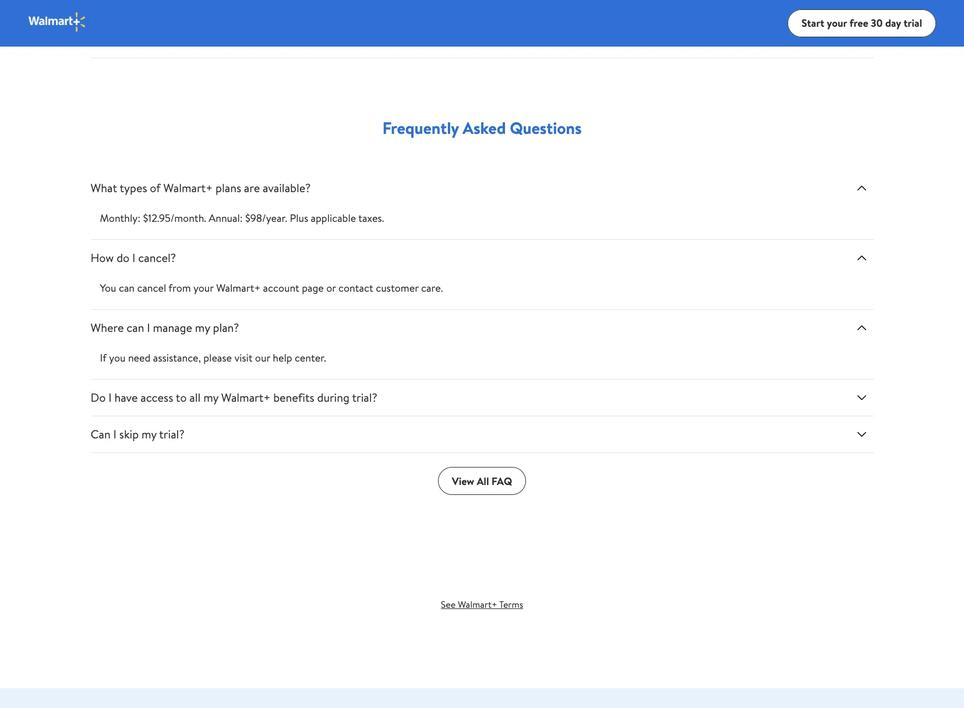 Task type: describe. For each thing, give the bounding box(es) containing it.
our
[[255, 351, 270, 365]]

do
[[117, 250, 130, 266]]

plan?
[[213, 320, 239, 336]]

view all faq
[[452, 474, 512, 489]]

to
[[176, 390, 187, 406]]

your inside button
[[827, 16, 847, 30]]

see walmart+ terms
[[441, 598, 523, 611]]

customer
[[376, 281, 419, 295]]

types
[[120, 180, 147, 196]]

do
[[91, 390, 106, 406]]

how do i cancel? image
[[855, 251, 869, 265]]

w+ image
[[28, 11, 87, 32]]

help
[[273, 351, 292, 365]]

free
[[850, 16, 869, 30]]

view
[[452, 474, 474, 489]]

trial
[[904, 16, 922, 30]]

frequently asked questions
[[382, 117, 582, 139]]

30
[[871, 16, 883, 30]]

account
[[263, 281, 299, 295]]

questions
[[510, 117, 582, 139]]

monthly:
[[100, 211, 141, 226]]

1 vertical spatial trial?
[[159, 427, 185, 442]]

i left manage
[[147, 320, 150, 336]]

can for you
[[119, 281, 135, 295]]

can
[[91, 427, 111, 442]]

walmart+ up plan?
[[216, 281, 261, 295]]

access
[[141, 390, 173, 406]]

if
[[100, 351, 107, 365]]

or
[[326, 281, 336, 295]]

$98/year.
[[245, 211, 287, 226]]

start
[[802, 16, 825, 30]]

if you need assistance, please visit our help center.
[[100, 351, 326, 365]]

view all faq link
[[438, 467, 526, 495]]

where
[[91, 320, 124, 336]]

page
[[302, 281, 324, 295]]

0 vertical spatial my
[[195, 320, 210, 336]]

start your free 30 day trial
[[802, 16, 922, 30]]

how can i contact you for answers to other questions? image
[[855, 0, 869, 13]]

care.
[[421, 281, 443, 295]]

visit
[[234, 351, 253, 365]]

benefits
[[273, 390, 314, 406]]

cancel?
[[138, 250, 176, 266]]

can for where
[[127, 320, 144, 336]]

from
[[169, 281, 191, 295]]

manage
[[153, 320, 192, 336]]

during
[[317, 390, 350, 406]]

can i skip my trial? image
[[855, 428, 869, 442]]

day
[[886, 16, 901, 30]]

i right the do
[[109, 390, 112, 406]]

do i have access to all my walmart+ benefits during trial?
[[91, 390, 378, 406]]



Task type: locate. For each thing, give the bounding box(es) containing it.
applicable
[[311, 211, 356, 226]]

1 vertical spatial your
[[193, 281, 214, 295]]

plus
[[290, 211, 308, 226]]

1 horizontal spatial your
[[827, 16, 847, 30]]

assistance,
[[153, 351, 201, 365]]

annual:
[[209, 211, 243, 226]]

cancel
[[137, 281, 166, 295]]

see
[[441, 598, 456, 611]]

how do i cancel?
[[91, 250, 176, 266]]

skip
[[119, 427, 139, 442]]

of
[[150, 180, 161, 196]]

walmart+ right see
[[458, 598, 497, 611]]

your right from
[[193, 281, 214, 295]]

where can i manage my plan?
[[91, 320, 239, 336]]

0 horizontal spatial your
[[193, 281, 214, 295]]

taxes.
[[359, 211, 384, 226]]

0 vertical spatial trial?
[[352, 390, 378, 406]]

1 vertical spatial can
[[127, 320, 144, 336]]

can right you
[[119, 281, 135, 295]]

all
[[477, 474, 489, 489]]

frequently
[[382, 117, 459, 139]]

walmart+
[[164, 180, 213, 196], [216, 281, 261, 295], [221, 390, 271, 406], [458, 598, 497, 611]]

my
[[195, 320, 210, 336], [203, 390, 219, 406], [142, 427, 157, 442]]

need
[[128, 351, 151, 365]]

walmart+ down visit
[[221, 390, 271, 406]]

1 vertical spatial my
[[203, 390, 219, 406]]

have
[[114, 390, 138, 406]]

i right do
[[132, 250, 135, 266]]

center.
[[295, 351, 326, 365]]

contact
[[339, 281, 373, 295]]

what types of walmart+ plans are available?
[[91, 180, 311, 196]]

please
[[203, 351, 232, 365]]

faq
[[492, 474, 512, 489]]

my right skip
[[142, 427, 157, 442]]

i
[[132, 250, 135, 266], [147, 320, 150, 336], [109, 390, 112, 406], [113, 427, 117, 442]]

are
[[244, 180, 260, 196]]

can i skip my trial?
[[91, 427, 185, 442]]

trial? right during
[[352, 390, 378, 406]]

see walmart+ terms button
[[427, 593, 537, 617]]

your left free
[[827, 16, 847, 30]]

walmart+ right the of
[[164, 180, 213, 196]]

0 vertical spatial your
[[827, 16, 847, 30]]

you can cancel from your walmart+ account page or contact customer care.
[[100, 281, 443, 295]]

what types of walmart+ plans are available? image
[[855, 181, 869, 195]]

start your free 30 day trial button
[[788, 9, 936, 37]]

my right all
[[203, 390, 219, 406]]

trial? down to
[[159, 427, 185, 442]]

you
[[100, 281, 116, 295]]

0 horizontal spatial trial?
[[159, 427, 185, 442]]

my left plan?
[[195, 320, 210, 336]]

2 vertical spatial my
[[142, 427, 157, 442]]

i left skip
[[113, 427, 117, 442]]

can
[[119, 281, 135, 295], [127, 320, 144, 336]]

do i have access to all my walmart+ benefits during trial? image
[[855, 391, 869, 405]]

$12.95/month.
[[143, 211, 206, 226]]

1 horizontal spatial trial?
[[352, 390, 378, 406]]

available?
[[263, 180, 311, 196]]

asked
[[463, 117, 506, 139]]

can right where
[[127, 320, 144, 336]]

plans
[[216, 180, 241, 196]]

you
[[109, 351, 126, 365]]

how
[[91, 250, 114, 266]]

where can i manage my plan? image
[[855, 321, 869, 335]]

0 vertical spatial can
[[119, 281, 135, 295]]

terms
[[499, 598, 523, 611]]

what
[[91, 180, 117, 196]]

monthly: $12.95/month. annual: $98/year. plus applicable taxes.
[[100, 211, 384, 226]]

trial?
[[352, 390, 378, 406], [159, 427, 185, 442]]

your
[[827, 16, 847, 30], [193, 281, 214, 295]]

all
[[190, 390, 201, 406]]

walmart+ inside button
[[458, 598, 497, 611]]



Task type: vqa. For each thing, say whether or not it's contained in the screenshot.
'Terms'
yes



